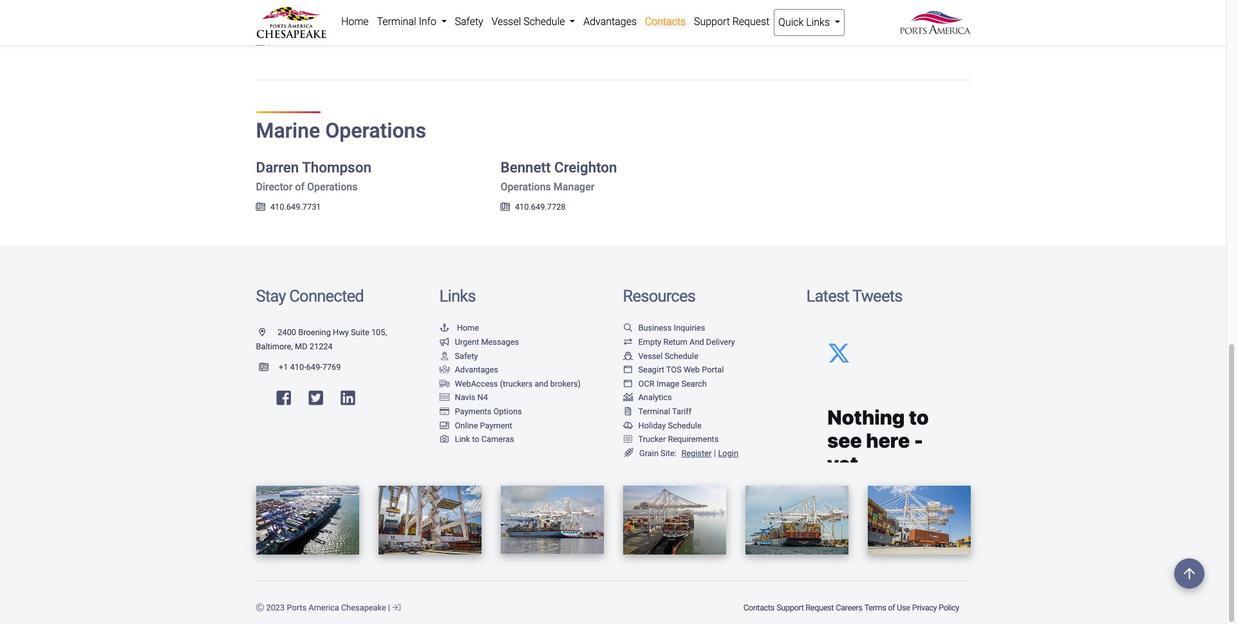 Task type: describe. For each thing, give the bounding box(es) containing it.
1 vertical spatial vessel schedule
[[639, 351, 699, 361]]

terminal tariff link
[[623, 407, 692, 417]]

quick links link
[[774, 9, 845, 36]]

terminal info
[[377, 15, 439, 28]]

copyright image
[[256, 605, 264, 613]]

manager inside bennett creighton operations manager
[[554, 181, 595, 193]]

wheat image
[[623, 449, 635, 458]]

payment
[[480, 421, 513, 431]]

web
[[684, 365, 700, 375]]

0 vertical spatial links
[[807, 16, 830, 28]]

phone office image for 410.649.7728
[[501, 203, 510, 212]]

410.649.7766
[[270, 37, 321, 46]]

hwy
[[333, 328, 349, 338]]

operations inside bennett creighton operations manager
[[501, 181, 551, 193]]

exchange image
[[623, 339, 634, 347]]

bells image
[[623, 422, 634, 431]]

twitter square image
[[309, 390, 323, 407]]

sign in image
[[392, 605, 401, 613]]

latest tweets
[[807, 286, 903, 306]]

privacy
[[913, 604, 937, 613]]

search
[[682, 379, 707, 389]]

grain
[[640, 449, 659, 458]]

online
[[455, 421, 478, 431]]

schedule for holiday schedule link
[[668, 421, 702, 431]]

careers
[[836, 604, 863, 613]]

connected
[[289, 286, 364, 306]]

ocr
[[639, 379, 655, 389]]

portal
[[702, 365, 724, 375]]

link to cameras link
[[440, 435, 514, 445]]

camera image
[[440, 436, 450, 444]]

7769
[[323, 362, 341, 372]]

trucker requirements
[[639, 435, 719, 445]]

seagirt
[[639, 365, 665, 375]]

america
[[309, 604, 339, 613]]

hand receiving image
[[440, 367, 450, 375]]

navis
[[455, 393, 476, 403]]

home link for urgent messages link
[[440, 324, 479, 333]]

link to cameras
[[455, 435, 514, 445]]

1 horizontal spatial support
[[777, 604, 804, 613]]

navis n4
[[455, 393, 488, 403]]

credit card image
[[440, 408, 450, 417]]

410.649.7731
[[270, 202, 321, 212]]

1 vertical spatial of
[[888, 604, 896, 613]]

terminal info link
[[373, 9, 451, 35]]

0 vertical spatial contacts link
[[641, 9, 690, 35]]

creighton
[[555, 159, 617, 176]]

terminal tariff
[[639, 407, 692, 417]]

seagirt tos web portal
[[639, 365, 724, 375]]

bennett creighton operations manager
[[501, 159, 617, 193]]

trucker
[[639, 435, 666, 445]]

chesapeake
[[341, 604, 386, 613]]

2 safety from the top
[[455, 351, 478, 361]]

1 horizontal spatial support request link
[[776, 597, 835, 620]]

webaccess
[[455, 379, 498, 389]]

anchor image
[[440, 325, 450, 333]]

2023 ports america chesapeake |
[[264, 604, 392, 613]]

tos
[[667, 365, 682, 375]]

online payment link
[[440, 421, 513, 431]]

terminal for terminal info
[[377, 15, 416, 28]]

go to top image
[[1175, 559, 1205, 589]]

1 vertical spatial home
[[457, 324, 479, 333]]

payments options link
[[440, 407, 522, 417]]

holiday
[[639, 421, 666, 431]]

+1 410-649-7769 link
[[256, 362, 341, 372]]

operations up 410.649.7766
[[276, 16, 326, 28]]

0 vertical spatial manager
[[329, 16, 370, 28]]

+1
[[279, 362, 288, 372]]

register link
[[679, 449, 712, 458]]

safety link for advantages link to the left
[[440, 351, 478, 361]]

terms of use link
[[864, 597, 912, 620]]

ocr image search link
[[623, 379, 707, 389]]

ship image
[[623, 353, 634, 361]]

link
[[455, 435, 470, 445]]

105,
[[372, 328, 387, 338]]

0 vertical spatial schedule
[[524, 15, 565, 28]]

410.649.7731 link
[[256, 202, 321, 212]]

quick links
[[779, 16, 833, 28]]

410.649.7728 link
[[501, 202, 566, 212]]

1 horizontal spatial request
[[806, 604, 834, 613]]

0 horizontal spatial support request link
[[690, 9, 774, 35]]

+1 410-649-7769
[[279, 362, 341, 372]]

facebook square image
[[277, 390, 291, 407]]

requirements
[[668, 435, 719, 445]]

1 vertical spatial vessel schedule link
[[623, 351, 699, 361]]

(truckers
[[500, 379, 533, 389]]

quick
[[779, 16, 804, 28]]

contacts for contacts support request careers terms of use privacy policy
[[744, 604, 775, 613]]

thompson
[[302, 159, 372, 176]]

of inside darren thompson director of operations
[[295, 181, 305, 193]]

payments
[[455, 407, 492, 417]]

2400
[[278, 328, 296, 338]]

operations inside darren thompson director of operations
[[307, 181, 358, 193]]

0 vertical spatial vessel schedule link
[[488, 9, 580, 35]]

latest
[[807, 286, 850, 306]]

urgent messages link
[[440, 337, 519, 347]]

safety link for the top vessel schedule link
[[451, 9, 488, 35]]

analytics
[[639, 393, 672, 403]]

410-
[[290, 362, 306, 372]]

linkedin image
[[341, 390, 355, 407]]

return
[[664, 337, 688, 347]]

seagirt tos web portal link
[[623, 365, 724, 375]]



Task type: vqa. For each thing, say whether or not it's contained in the screenshot.
camera icon
yes



Task type: locate. For each thing, give the bounding box(es) containing it.
bullhorn image
[[440, 339, 450, 347]]

1 horizontal spatial of
[[888, 604, 896, 613]]

| left the login "link"
[[714, 448, 716, 459]]

1 vertical spatial safety
[[455, 351, 478, 361]]

1 horizontal spatial contacts
[[744, 604, 775, 613]]

phone office image down rail on the top
[[256, 38, 265, 46]]

of up the 410.649.7731
[[295, 181, 305, 193]]

410.649.7728
[[515, 202, 566, 212]]

manager left terminal info
[[329, 16, 370, 28]]

home
[[341, 15, 369, 28], [457, 324, 479, 333]]

empty return and delivery link
[[623, 337, 735, 347]]

advantages link
[[580, 9, 641, 35], [440, 365, 499, 375]]

careers link
[[835, 597, 864, 620]]

1 vertical spatial terminal
[[639, 407, 671, 417]]

0 vertical spatial phone office image
[[501, 203, 510, 212]]

image
[[657, 379, 680, 389]]

support request link left careers
[[776, 597, 835, 620]]

1 horizontal spatial vessel schedule
[[639, 351, 699, 361]]

payments options
[[455, 407, 522, 417]]

home up urgent
[[457, 324, 479, 333]]

1 vertical spatial contacts link
[[743, 597, 776, 620]]

safety link down urgent
[[440, 351, 478, 361]]

terminal down analytics
[[639, 407, 671, 417]]

terminal for terminal tariff
[[639, 407, 671, 417]]

request left careers
[[806, 604, 834, 613]]

delivery
[[707, 337, 735, 347]]

links right quick
[[807, 16, 830, 28]]

1 phone office image from the top
[[256, 38, 265, 46]]

manager down creighton
[[554, 181, 595, 193]]

tariff
[[672, 407, 692, 417]]

1 vertical spatial advantages link
[[440, 365, 499, 375]]

1 horizontal spatial phone office image
[[501, 203, 510, 212]]

stay
[[256, 286, 286, 306]]

phone office image
[[501, 203, 510, 212], [259, 364, 279, 372]]

file invoice image
[[623, 408, 634, 417]]

2400 broening hwy suite 105, baltimore, md 21224 link
[[256, 328, 387, 352]]

terms
[[865, 604, 887, 613]]

support
[[694, 15, 730, 28], [777, 604, 804, 613]]

marine
[[256, 119, 320, 143]]

0 horizontal spatial vessel schedule link
[[488, 9, 580, 35]]

darren thompson director of operations
[[256, 159, 372, 193]]

bennett
[[501, 159, 551, 176]]

rail operations manager
[[256, 16, 370, 28]]

contacts for contacts
[[645, 15, 686, 28]]

0 vertical spatial |
[[714, 448, 716, 459]]

0 horizontal spatial phone office image
[[259, 364, 279, 372]]

browser image
[[623, 367, 634, 375]]

user hard hat image
[[440, 353, 450, 361]]

1 vertical spatial schedule
[[665, 351, 699, 361]]

of left use on the bottom right of page
[[888, 604, 896, 613]]

links up anchor image
[[440, 286, 476, 306]]

1 horizontal spatial contacts link
[[743, 597, 776, 620]]

0 horizontal spatial home link
[[337, 9, 373, 35]]

cameras
[[482, 435, 514, 445]]

phone office image inside 410.649.7728 link
[[501, 203, 510, 212]]

1 horizontal spatial advantages
[[584, 15, 637, 28]]

login
[[719, 449, 739, 458]]

0 vertical spatial home link
[[337, 9, 373, 35]]

phone office image for director of operations
[[256, 203, 265, 212]]

schedule
[[524, 15, 565, 28], [665, 351, 699, 361], [668, 421, 702, 431]]

21224
[[310, 342, 333, 352]]

1 horizontal spatial terminal
[[639, 407, 671, 417]]

0 horizontal spatial advantages
[[455, 365, 499, 375]]

1 vertical spatial links
[[440, 286, 476, 306]]

1 vertical spatial safety link
[[440, 351, 478, 361]]

1 vertical spatial home link
[[440, 324, 479, 333]]

0 horizontal spatial vessel
[[492, 15, 521, 28]]

safety right info on the left top of page
[[455, 15, 484, 28]]

0 vertical spatial safety
[[455, 15, 484, 28]]

broening
[[298, 328, 331, 338]]

messages
[[481, 337, 519, 347]]

support request link left quick
[[690, 9, 774, 35]]

1 horizontal spatial home link
[[440, 324, 479, 333]]

2 phone office image from the top
[[256, 203, 265, 212]]

home link up urgent
[[440, 324, 479, 333]]

1 vertical spatial vessel
[[639, 351, 663, 361]]

contacts link
[[641, 9, 690, 35], [743, 597, 776, 620]]

terminal
[[377, 15, 416, 28], [639, 407, 671, 417]]

vessel schedule
[[492, 15, 568, 28], [639, 351, 699, 361]]

support request
[[694, 15, 770, 28]]

ocr image search
[[639, 379, 707, 389]]

truck container image
[[440, 381, 450, 389]]

schedule for bottom vessel schedule link
[[665, 351, 699, 361]]

safety link right info on the left top of page
[[451, 9, 488, 35]]

0 vertical spatial request
[[733, 15, 770, 28]]

2 vertical spatial schedule
[[668, 421, 702, 431]]

0 horizontal spatial manager
[[329, 16, 370, 28]]

list alt image
[[623, 436, 634, 444]]

marine operations
[[256, 119, 426, 143]]

0 horizontal spatial |
[[388, 604, 390, 613]]

business inquiries link
[[623, 324, 705, 333]]

and
[[535, 379, 549, 389]]

1 horizontal spatial advantages link
[[580, 9, 641, 35]]

phone office image inside the 410.649.7731 link
[[256, 203, 265, 212]]

analytics link
[[623, 393, 672, 403]]

darren
[[256, 159, 299, 176]]

1 vertical spatial contacts
[[744, 604, 775, 613]]

container storage image
[[440, 394, 450, 403]]

n4
[[478, 393, 488, 403]]

phone office image inside +1 410-649-7769 link
[[259, 364, 279, 372]]

trucker requirements link
[[623, 435, 719, 445]]

holiday schedule
[[639, 421, 702, 431]]

1 vertical spatial phone office image
[[256, 203, 265, 212]]

safety down urgent
[[455, 351, 478, 361]]

0 horizontal spatial request
[[733, 15, 770, 28]]

advantages inside advantages link
[[584, 15, 637, 28]]

0 vertical spatial contacts
[[645, 15, 686, 28]]

0 vertical spatial support
[[694, 15, 730, 28]]

0 vertical spatial home
[[341, 15, 369, 28]]

0 horizontal spatial support
[[694, 15, 730, 28]]

0 horizontal spatial terminal
[[377, 15, 416, 28]]

terminal inside 'terminal info' "link"
[[377, 15, 416, 28]]

credit card front image
[[440, 422, 450, 431]]

inquiries
[[674, 324, 705, 333]]

holiday schedule link
[[623, 421, 702, 431]]

business inquiries
[[639, 324, 705, 333]]

and
[[690, 337, 704, 347]]

0 horizontal spatial contacts
[[645, 15, 686, 28]]

0 horizontal spatial of
[[295, 181, 305, 193]]

online payment
[[455, 421, 513, 431]]

phone office image inside 410.649.7766 link
[[256, 38, 265, 46]]

browser image
[[623, 381, 634, 389]]

1 vertical spatial phone office image
[[259, 364, 279, 372]]

contacts support request careers terms of use privacy policy
[[744, 604, 960, 613]]

1 horizontal spatial home
[[457, 324, 479, 333]]

webaccess (truckers and brokers)
[[455, 379, 581, 389]]

0 horizontal spatial links
[[440, 286, 476, 306]]

resources
[[623, 286, 696, 306]]

webaccess (truckers and brokers) link
[[440, 379, 581, 389]]

| left sign in icon
[[388, 604, 390, 613]]

request left quick
[[733, 15, 770, 28]]

vessel schedule link
[[488, 9, 580, 35], [623, 351, 699, 361]]

phone office image for +1 410-649-7769
[[259, 364, 279, 372]]

links
[[807, 16, 830, 28], [440, 286, 476, 306]]

home link left terminal info
[[337, 9, 373, 35]]

phone office image for rail operations manager
[[256, 38, 265, 46]]

1 horizontal spatial vessel
[[639, 351, 663, 361]]

login link
[[719, 449, 739, 458]]

support request link
[[690, 9, 774, 35], [776, 597, 835, 620]]

1 horizontal spatial |
[[714, 448, 716, 459]]

operations down thompson
[[307, 181, 358, 193]]

1 vertical spatial |
[[388, 604, 390, 613]]

phone office image
[[256, 38, 265, 46], [256, 203, 265, 212]]

1 vertical spatial support
[[777, 604, 804, 613]]

0 vertical spatial vessel
[[492, 15, 521, 28]]

1 horizontal spatial vessel schedule link
[[623, 351, 699, 361]]

phone office image left 410.649.7728
[[501, 203, 510, 212]]

0 vertical spatial support request link
[[690, 9, 774, 35]]

home left terminal info
[[341, 15, 369, 28]]

2400 broening hwy suite 105, baltimore, md 21224
[[256, 328, 387, 352]]

1 safety from the top
[[455, 15, 484, 28]]

operations up thompson
[[325, 119, 426, 143]]

business
[[639, 324, 672, 333]]

phone office image down director
[[256, 203, 265, 212]]

suite
[[351, 328, 370, 338]]

0 horizontal spatial contacts link
[[641, 9, 690, 35]]

empty return and delivery
[[639, 337, 735, 347]]

0 vertical spatial safety link
[[451, 9, 488, 35]]

analytics image
[[623, 394, 634, 403]]

rail
[[256, 16, 273, 28]]

options
[[494, 407, 522, 417]]

stay connected
[[256, 286, 364, 306]]

1 vertical spatial support request link
[[776, 597, 835, 620]]

0 horizontal spatial advantages link
[[440, 365, 499, 375]]

0 vertical spatial advantages link
[[580, 9, 641, 35]]

1 horizontal spatial manager
[[554, 181, 595, 193]]

manager
[[329, 16, 370, 28], [554, 181, 595, 193]]

1 vertical spatial advantages
[[455, 365, 499, 375]]

terminal left info on the left top of page
[[377, 15, 416, 28]]

0 horizontal spatial home
[[341, 15, 369, 28]]

1 vertical spatial manager
[[554, 181, 595, 193]]

operations down bennett
[[501, 181, 551, 193]]

home link for 'terminal info' "link"
[[337, 9, 373, 35]]

0 vertical spatial phone office image
[[256, 38, 265, 46]]

grain site: register | login
[[640, 448, 739, 459]]

649-
[[306, 362, 323, 372]]

privacy policy link
[[912, 597, 961, 620]]

search image
[[623, 325, 634, 333]]

site:
[[661, 449, 677, 458]]

policy
[[939, 604, 960, 613]]

0 vertical spatial vessel schedule
[[492, 15, 568, 28]]

1 horizontal spatial links
[[807, 16, 830, 28]]

0 vertical spatial advantages
[[584, 15, 637, 28]]

md
[[295, 342, 308, 352]]

0 vertical spatial of
[[295, 181, 305, 193]]

0 vertical spatial terminal
[[377, 15, 416, 28]]

urgent messages
[[455, 337, 519, 347]]

0 horizontal spatial vessel schedule
[[492, 15, 568, 28]]

1 vertical spatial request
[[806, 604, 834, 613]]

phone office image down "baltimore,"
[[259, 364, 279, 372]]

ports
[[287, 604, 307, 613]]

navis n4 link
[[440, 393, 488, 403]]

|
[[714, 448, 716, 459], [388, 604, 390, 613]]

map marker alt image
[[259, 329, 276, 338]]

info
[[419, 15, 437, 28]]

register
[[682, 449, 712, 458]]



